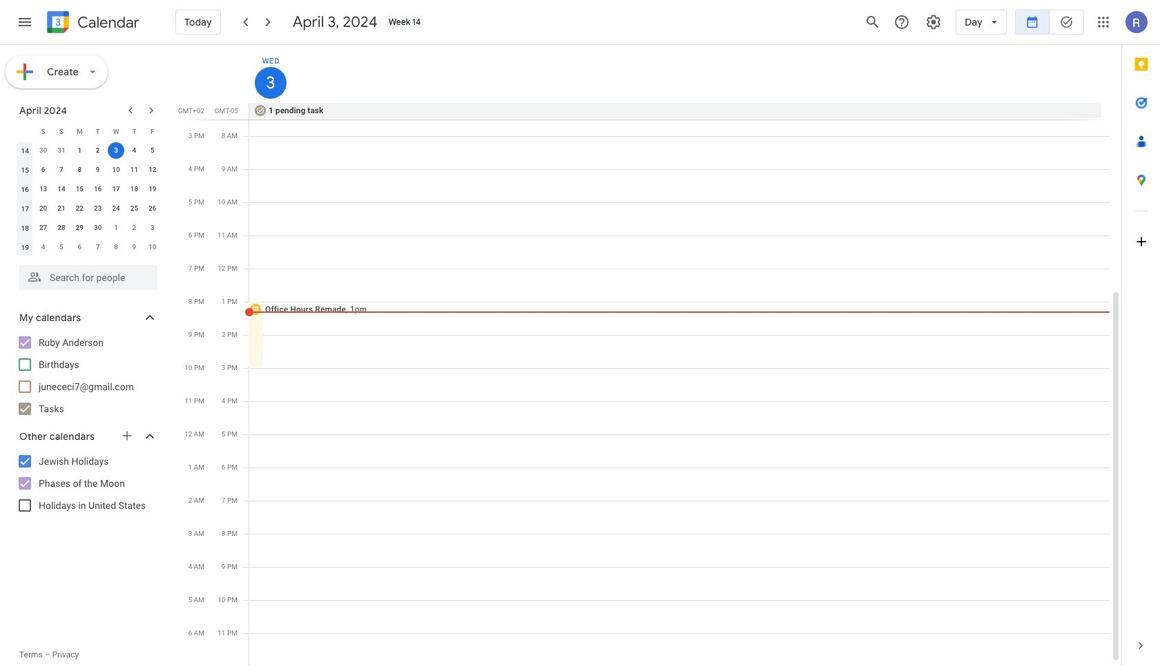 Task type: locate. For each thing, give the bounding box(es) containing it.
may 1 element
[[108, 220, 124, 236]]

may 6 element
[[71, 239, 88, 256]]

my calendars list
[[3, 332, 171, 420]]

30 element
[[90, 220, 106, 236]]

tab list
[[1123, 45, 1161, 627]]

None search field
[[0, 260, 171, 290]]

may 3 element
[[144, 220, 161, 236]]

7 element
[[53, 162, 70, 178]]

april 2024 grid
[[13, 122, 162, 257]]

other calendars list
[[3, 450, 171, 517]]

17 element
[[108, 181, 124, 198]]

column header
[[16, 122, 34, 141]]

25 element
[[126, 200, 143, 217]]

row group
[[16, 141, 162, 257]]

10 element
[[108, 162, 124, 178]]

1 element
[[71, 142, 88, 159]]

13 element
[[35, 181, 52, 198]]

may 2 element
[[126, 220, 143, 236]]

grid
[[177, 45, 1122, 665]]

may 5 element
[[53, 239, 70, 256]]

12 element
[[144, 162, 161, 178]]

may 4 element
[[35, 239, 52, 256]]

row
[[243, 103, 1122, 120], [16, 122, 162, 141], [16, 141, 162, 160], [16, 160, 162, 180], [16, 180, 162, 199], [16, 199, 162, 218], [16, 218, 162, 238], [16, 238, 162, 257]]

add other calendars image
[[120, 429, 134, 443]]

heading inside calendar element
[[75, 14, 139, 31]]

8 element
[[71, 162, 88, 178]]

cell
[[107, 141, 125, 160]]

16 element
[[90, 181, 106, 198]]

11 element
[[126, 162, 143, 178]]

heading
[[75, 14, 139, 31]]

5 element
[[144, 142, 161, 159]]



Task type: vqa. For each thing, say whether or not it's contained in the screenshot.
the topmost for
no



Task type: describe. For each thing, give the bounding box(es) containing it.
21 element
[[53, 200, 70, 217]]

column header inside april 2024 grid
[[16, 122, 34, 141]]

main drawer image
[[17, 14, 33, 30]]

22 element
[[71, 200, 88, 217]]

6 element
[[35, 162, 52, 178]]

15 element
[[71, 181, 88, 198]]

20 element
[[35, 200, 52, 217]]

29 element
[[71, 220, 88, 236]]

calendar element
[[44, 8, 139, 39]]

settings menu image
[[926, 14, 943, 30]]

march 31 element
[[53, 142, 70, 159]]

28 element
[[53, 220, 70, 236]]

9 element
[[90, 162, 106, 178]]

3, today element
[[108, 142, 124, 159]]

march 30 element
[[35, 142, 52, 159]]

4 element
[[126, 142, 143, 159]]

may 8 element
[[108, 239, 124, 256]]

cell inside april 2024 grid
[[107, 141, 125, 160]]

27 element
[[35, 220, 52, 236]]

row group inside april 2024 grid
[[16, 141, 162, 257]]

24 element
[[108, 200, 124, 217]]

may 9 element
[[126, 239, 143, 256]]

2 element
[[90, 142, 106, 159]]

Search for people text field
[[28, 265, 149, 290]]

may 10 element
[[144, 239, 161, 256]]

wednesday, april 3, today element
[[255, 67, 287, 99]]

14 element
[[53, 181, 70, 198]]

18 element
[[126, 181, 143, 198]]

19 element
[[144, 181, 161, 198]]

26 element
[[144, 200, 161, 217]]

23 element
[[90, 200, 106, 217]]

may 7 element
[[90, 239, 106, 256]]



